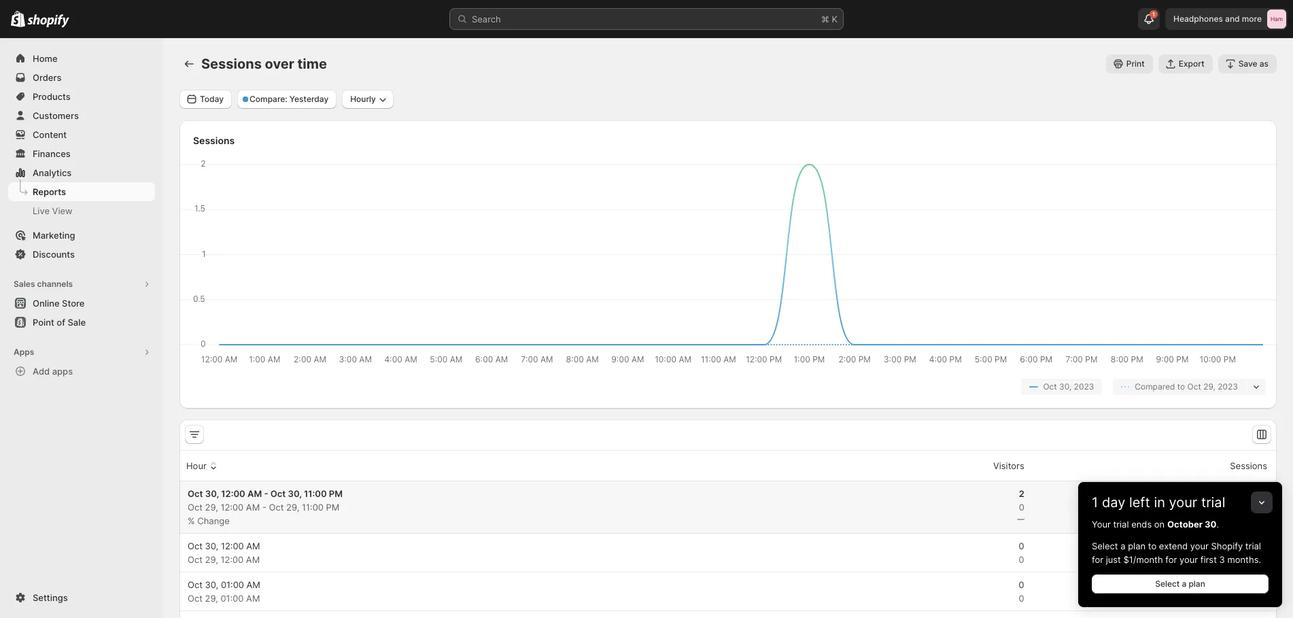 Task type: vqa. For each thing, say whether or not it's contained in the screenshot.
No customers currently match this segment criteria
no



Task type: describe. For each thing, give the bounding box(es) containing it.
home
[[33, 53, 58, 64]]

add
[[33, 366, 50, 377]]

select a plan
[[1155, 579, 1205, 589]]

online store link
[[8, 294, 155, 313]]

left
[[1129, 494, 1150, 511]]

shopify
[[1211, 541, 1243, 551]]

plan for select a plan to extend your shopify trial for just $1/month for your first 3 months.
[[1128, 541, 1146, 551]]

apps button
[[8, 343, 155, 362]]

on
[[1154, 519, 1165, 530]]

hourly
[[350, 94, 376, 104]]

products link
[[8, 87, 155, 106]]

1 day left in your trial button
[[1078, 482, 1282, 511]]

your trial ends on october 30 .
[[1092, 519, 1219, 530]]

no change image
[[1017, 514, 1025, 525]]

sessions button
[[1215, 453, 1270, 479]]

settings link
[[8, 588, 155, 607]]

reports
[[33, 186, 66, 197]]

change
[[197, 515, 230, 526]]

day
[[1102, 494, 1126, 511]]

store
[[62, 298, 85, 309]]

content
[[33, 129, 67, 140]]

orders link
[[8, 68, 155, 87]]

more
[[1242, 14, 1262, 24]]

30, for oct 30, 12:00 am - oct 30, 11:00 pm oct 29, 12:00 am - oct 29, 11:00 pm % change
[[205, 488, 219, 499]]

headphones and more
[[1174, 14, 1262, 24]]

marketing link
[[8, 226, 155, 245]]

to inside select a plan to extend your shopify trial for just $1/month for your first 3 months.
[[1148, 541, 1157, 551]]

home link
[[8, 49, 155, 68]]

online store button
[[0, 294, 163, 313]]

30
[[1205, 519, 1217, 530]]

customers link
[[8, 106, 155, 125]]

in
[[1154, 494, 1165, 511]]

2 2023 from the left
[[1218, 381, 1238, 392]]

save as button
[[1218, 54, 1277, 73]]

reports link
[[8, 182, 155, 201]]

save as
[[1239, 58, 1269, 69]]

finances link
[[8, 144, 155, 163]]

over
[[265, 56, 294, 72]]

1 2023 from the left
[[1074, 381, 1094, 392]]

shopify image
[[27, 14, 70, 28]]

search
[[472, 14, 501, 24]]

0 0 for oct 30, 01:00 am
[[1019, 579, 1025, 604]]

1 button
[[1138, 8, 1160, 30]]

add apps button
[[8, 362, 155, 381]]

.
[[1217, 519, 1219, 530]]

analytics link
[[8, 163, 155, 182]]

⌘ k
[[821, 14, 838, 24]]

hourly button
[[342, 90, 394, 109]]

finances
[[33, 148, 71, 159]]

select a plan to extend your shopify trial for just $1/month for your first 3 months.
[[1092, 541, 1261, 565]]

compared to oct 29, 2023
[[1135, 381, 1238, 392]]

1 2 from the left
[[1019, 488, 1025, 499]]

select for select a plan to extend your shopify trial for just $1/month for your first 3 months.
[[1092, 541, 1118, 551]]

oct 30, 01:00 am oct 29, 01:00 am
[[188, 579, 260, 604]]

save
[[1239, 58, 1258, 69]]

sales channels
[[14, 279, 73, 289]]

channels
[[37, 279, 73, 289]]

29, inside oct 30, 12:00 am oct 29, 12:00 am
[[205, 554, 218, 565]]

trial inside select a plan to extend your shopify trial for just $1/month for your first 3 months.
[[1246, 541, 1261, 551]]

30, for oct 30, 2023
[[1059, 381, 1072, 392]]

customers
[[33, 110, 79, 121]]

1 for from the left
[[1092, 554, 1104, 565]]

30, for oct 30, 12:00 am oct 29, 12:00 am
[[205, 541, 218, 551]]

hour
[[186, 460, 207, 471]]

point of sale link
[[8, 313, 155, 332]]

settings
[[33, 592, 68, 603]]

2 2 from the left
[[1263, 488, 1269, 499]]

as
[[1260, 58, 1269, 69]]

1 vertical spatial your
[[1190, 541, 1209, 551]]

live view link
[[8, 201, 155, 220]]

discounts
[[33, 249, 75, 260]]

ends
[[1132, 519, 1152, 530]]

sessions over time
[[201, 56, 327, 72]]

$1/month
[[1124, 554, 1163, 565]]

3
[[1220, 554, 1225, 565]]

months.
[[1228, 554, 1261, 565]]

trial inside dropdown button
[[1201, 494, 1226, 511]]

point
[[33, 317, 54, 328]]

and
[[1225, 14, 1240, 24]]

2 for from the left
[[1166, 554, 1177, 565]]

live
[[33, 205, 50, 216]]

time
[[298, 56, 327, 72]]

compare: yesterday button
[[237, 90, 337, 109]]

sales
[[14, 279, 35, 289]]

just
[[1106, 554, 1121, 565]]



Task type: locate. For each thing, give the bounding box(es) containing it.
0 vertical spatial plan
[[1128, 541, 1146, 551]]

1 vertical spatial trial
[[1113, 519, 1129, 530]]

print button
[[1106, 54, 1153, 73]]

of
[[57, 317, 65, 328]]

visitors button
[[978, 453, 1027, 479]]

hour button
[[184, 453, 222, 479]]

2 vertical spatial sessions
[[1230, 460, 1267, 471]]

today
[[200, 94, 224, 104]]

1 inside 'dropdown button'
[[1153, 11, 1155, 18]]

0 horizontal spatial for
[[1092, 554, 1104, 565]]

1 for 1
[[1153, 11, 1155, 18]]

0
[[1019, 502, 1025, 513], [1263, 502, 1269, 513], [1019, 541, 1025, 551], [1019, 554, 1025, 565], [1019, 579, 1025, 590], [1263, 579, 1269, 590], [1019, 593, 1025, 604], [1263, 593, 1269, 604]]

0 horizontal spatial 2023
[[1074, 381, 1094, 392]]

sessions inside button
[[1230, 460, 1267, 471]]

1 horizontal spatial 1
[[1153, 11, 1155, 18]]

0 0 for oct 30, 12:00 am
[[1019, 541, 1025, 565]]

trial up 30 on the right bottom
[[1201, 494, 1226, 511]]

your
[[1169, 494, 1198, 511], [1190, 541, 1209, 551], [1180, 554, 1198, 565]]

orders
[[33, 72, 62, 83]]

to right compared
[[1178, 381, 1185, 392]]

0 horizontal spatial select
[[1092, 541, 1118, 551]]

0 horizontal spatial a
[[1121, 541, 1126, 551]]

add apps
[[33, 366, 73, 377]]

compare:
[[250, 94, 287, 104]]

30, inside oct 30, 01:00 am oct 29, 01:00 am
[[205, 579, 218, 590]]

30, inside oct 30, 12:00 am oct 29, 12:00 am
[[205, 541, 218, 551]]

select inside select a plan to extend your shopify trial for just $1/month for your first 3 months.
[[1092, 541, 1118, 551]]

today button
[[180, 90, 232, 109]]

sessions
[[201, 56, 262, 72], [193, 135, 235, 146], [1230, 460, 1267, 471]]

1 inside dropdown button
[[1092, 494, 1098, 511]]

12:00
[[221, 488, 245, 499], [221, 502, 244, 513], [221, 541, 244, 551], [221, 554, 244, 565]]

1 horizontal spatial select
[[1155, 579, 1180, 589]]

online store
[[33, 298, 85, 309]]

a inside select a plan to extend your shopify trial for just $1/month for your first 3 months.
[[1121, 541, 1126, 551]]

shopify image
[[11, 11, 25, 27]]

select down select a plan to extend your shopify trial for just $1/month for your first 3 months.
[[1155, 579, 1180, 589]]

2 horizontal spatial trial
[[1246, 541, 1261, 551]]

print
[[1127, 58, 1145, 69]]

first
[[1201, 554, 1217, 565]]

plan for select a plan
[[1189, 579, 1205, 589]]

compare: yesterday
[[250, 94, 329, 104]]

1 for 1 day left in your trial
[[1092, 494, 1098, 511]]

0 horizontal spatial plan
[[1128, 541, 1146, 551]]

a for select a plan
[[1182, 579, 1187, 589]]

1 vertical spatial 01:00
[[221, 593, 244, 604]]

select up just
[[1092, 541, 1118, 551]]

1 horizontal spatial 2023
[[1218, 381, 1238, 392]]

a up just
[[1121, 541, 1126, 551]]

⌘
[[821, 14, 829, 24]]

1 horizontal spatial for
[[1166, 554, 1177, 565]]

1 vertical spatial select
[[1155, 579, 1180, 589]]

0 vertical spatial a
[[1121, 541, 1126, 551]]

1 horizontal spatial to
[[1178, 381, 1185, 392]]

0 horizontal spatial 1
[[1092, 494, 1098, 511]]

1 day left in your trial element
[[1078, 517, 1282, 607]]

2 01:00 from the top
[[221, 593, 244, 604]]

trial up 'months.'
[[1246, 541, 1261, 551]]

oct 30, 2023
[[1043, 381, 1094, 392]]

sessions for over
[[201, 56, 262, 72]]

your up "first"
[[1190, 541, 1209, 551]]

apps
[[52, 366, 73, 377]]

1 vertical spatial plan
[[1189, 579, 1205, 589]]

0 vertical spatial trial
[[1201, 494, 1226, 511]]

analytics
[[33, 167, 72, 178]]

a down select a plan to extend your shopify trial for just $1/month for your first 3 months.
[[1182, 579, 1187, 589]]

0 vertical spatial sessions
[[201, 56, 262, 72]]

2 down sessions button
[[1263, 488, 1269, 499]]

compared
[[1135, 381, 1175, 392]]

2 vertical spatial trial
[[1246, 541, 1261, 551]]

1 01:00 from the top
[[221, 579, 244, 590]]

headphones and more image
[[1267, 10, 1287, 29]]

1 day left in your trial
[[1092, 494, 1226, 511]]

export
[[1179, 58, 1205, 69]]

1 vertical spatial a
[[1182, 579, 1187, 589]]

0 vertical spatial 01:00
[[221, 579, 244, 590]]

1 left day
[[1092, 494, 1098, 511]]

sale
[[68, 317, 86, 328]]

view
[[52, 205, 73, 216]]

discounts link
[[8, 245, 155, 264]]

trial right your
[[1113, 519, 1129, 530]]

30, for oct 30, 01:00 am oct 29, 01:00 am
[[205, 579, 218, 590]]

2023
[[1074, 381, 1094, 392], [1218, 381, 1238, 392]]

pm
[[329, 488, 343, 499], [326, 502, 340, 513]]

your left "first"
[[1180, 554, 1198, 565]]

oct 30, 12:00 am oct 29, 12:00 am
[[188, 541, 260, 565]]

oct 30, 12:00 am - oct 30, 11:00 pm oct 29, 12:00 am - oct 29, 11:00 pm % change
[[188, 488, 343, 526]]

01:00
[[221, 579, 244, 590], [221, 593, 244, 604]]

0 vertical spatial pm
[[329, 488, 343, 499]]

0 vertical spatial select
[[1092, 541, 1118, 551]]

october
[[1167, 519, 1203, 530]]

1 vertical spatial pm
[[326, 502, 340, 513]]

your
[[1092, 519, 1111, 530]]

your up "october"
[[1169, 494, 1198, 511]]

select
[[1092, 541, 1118, 551], [1155, 579, 1180, 589]]

content link
[[8, 125, 155, 144]]

0 vertical spatial to
[[1178, 381, 1185, 392]]

2 up no change image
[[1019, 488, 1025, 499]]

1 vertical spatial 11:00
[[302, 502, 324, 513]]

yesterday
[[290, 94, 329, 104]]

0 horizontal spatial 2
[[1019, 488, 1025, 499]]

1 horizontal spatial plan
[[1189, 579, 1205, 589]]

plan
[[1128, 541, 1146, 551], [1189, 579, 1205, 589]]

for down extend
[[1166, 554, 1177, 565]]

0 horizontal spatial to
[[1148, 541, 1157, 551]]

your inside dropdown button
[[1169, 494, 1198, 511]]

0 vertical spatial 11:00
[[304, 488, 327, 499]]

online
[[33, 298, 60, 309]]

headphones
[[1174, 14, 1223, 24]]

1 horizontal spatial a
[[1182, 579, 1187, 589]]

plan up $1/month
[[1128, 541, 1146, 551]]

1 horizontal spatial 2
[[1263, 488, 1269, 499]]

2 vertical spatial your
[[1180, 554, 1198, 565]]

plan down "first"
[[1189, 579, 1205, 589]]

0 vertical spatial -
[[264, 488, 268, 499]]

am
[[247, 488, 262, 499], [246, 502, 260, 513], [246, 541, 260, 551], [246, 554, 260, 565], [247, 579, 260, 590], [246, 593, 260, 604]]

0 vertical spatial your
[[1169, 494, 1198, 511]]

2
[[1019, 488, 1025, 499], [1263, 488, 1269, 499]]

-
[[264, 488, 268, 499], [262, 502, 266, 513]]

to up $1/month
[[1148, 541, 1157, 551]]

29, inside oct 30, 01:00 am oct 29, 01:00 am
[[205, 593, 218, 604]]

1 vertical spatial to
[[1148, 541, 1157, 551]]

sales channels button
[[8, 275, 155, 294]]

extend
[[1159, 541, 1188, 551]]

1 vertical spatial 1
[[1092, 494, 1098, 511]]

point of sale
[[33, 317, 86, 328]]

plan inside select a plan to extend your shopify trial for just $1/month for your first 3 months.
[[1128, 541, 1146, 551]]

export button
[[1158, 54, 1213, 73]]

a for select a plan to extend your shopify trial for just $1/month for your first 3 months.
[[1121, 541, 1126, 551]]

1 vertical spatial -
[[262, 502, 266, 513]]

0 vertical spatial 1
[[1153, 11, 1155, 18]]

1 left headphones
[[1153, 11, 1155, 18]]

visitors
[[993, 460, 1025, 471]]

live view
[[33, 205, 73, 216]]

select for select a plan
[[1155, 579, 1180, 589]]

1 vertical spatial sessions
[[193, 135, 235, 146]]

a
[[1121, 541, 1126, 551], [1182, 579, 1187, 589]]

1 horizontal spatial trial
[[1201, 494, 1226, 511]]

products
[[33, 91, 71, 102]]

sessions for sessions button
[[1230, 460, 1267, 471]]

oct
[[1043, 381, 1057, 392], [1188, 381, 1201, 392], [188, 488, 203, 499], [270, 488, 286, 499], [188, 502, 203, 513], [269, 502, 284, 513], [188, 541, 203, 551], [188, 554, 203, 565], [188, 579, 203, 590], [188, 593, 203, 604]]

k
[[832, 14, 838, 24]]

0 horizontal spatial trial
[[1113, 519, 1129, 530]]

trial
[[1201, 494, 1226, 511], [1113, 519, 1129, 530], [1246, 541, 1261, 551]]

%
[[188, 515, 195, 526]]

11:00
[[304, 488, 327, 499], [302, 502, 324, 513]]

marketing
[[33, 230, 75, 241]]

apps
[[14, 347, 34, 357]]

for left just
[[1092, 554, 1104, 565]]



